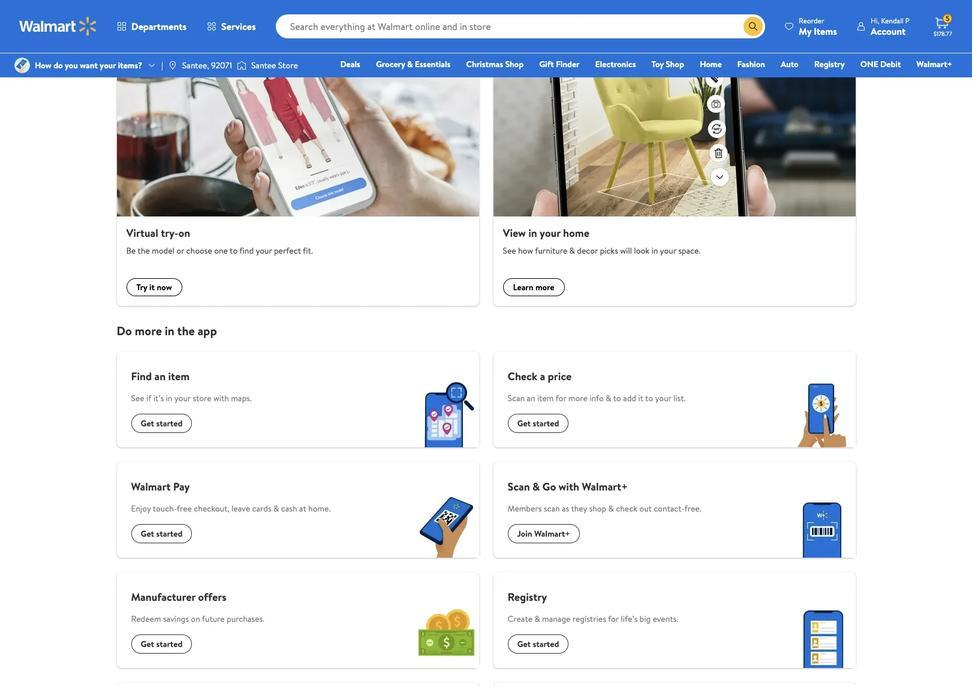 Task type: vqa. For each thing, say whether or not it's contained in the screenshot.
Electronics link
yes



Task type: describe. For each thing, give the bounding box(es) containing it.
free
[[177, 503, 192, 515]]

services button
[[197, 12, 266, 41]]

 image for santee store
[[237, 59, 246, 71]]

your inside the "virtual try-on be the model or choose one to find your perfect fit."
[[256, 245, 272, 257]]

big
[[640, 613, 651, 625]]

see if it's in your store with maps.
[[131, 392, 252, 404]]

reorder my items
[[799, 15, 837, 37]]

& right shop
[[609, 503, 614, 515]]

92071
[[211, 59, 232, 71]]

out
[[640, 503, 652, 515]]

get for walmart
[[141, 528, 154, 540]]

picks
[[600, 245, 618, 257]]

1 vertical spatial see
[[131, 392, 144, 404]]

account
[[871, 24, 906, 37]]

redeem
[[131, 613, 161, 625]]

if
[[146, 392, 151, 404]]

toy
[[652, 58, 664, 70]]

registry. create and manage registries for life's big events. get started. image
[[790, 602, 856, 668]]

future
[[202, 613, 225, 625]]

get started for manufacturer
[[141, 638, 183, 650]]

walmart pay. enjoy touch-free checkout, leave cards and cash at home. get started. image
[[413, 492, 479, 558]]

scan for scan an item for more info & to add it to your list.
[[508, 392, 525, 404]]

join walmart+ button
[[508, 524, 580, 544]]

find an item
[[131, 369, 190, 384]]

gift
[[539, 58, 554, 70]]

electronics
[[595, 58, 636, 70]]

get started button for find
[[131, 414, 192, 433]]

home link
[[695, 58, 727, 71]]

scan
[[544, 503, 560, 515]]

manufacturer offers. redeem savings on future purchases. get started. image
[[413, 602, 479, 668]]

search icon image
[[749, 22, 758, 31]]

learn more
[[513, 281, 555, 293]]

kendall
[[881, 15, 904, 25]]

it inside virtual try-on list item
[[149, 281, 155, 293]]

fashion
[[738, 58, 765, 70]]

savings
[[163, 613, 189, 625]]

virtual
[[126, 225, 158, 240]]

create
[[508, 613, 533, 625]]

christmas shop link
[[461, 58, 529, 71]]

home
[[563, 225, 590, 240]]

will
[[620, 245, 632, 257]]

one
[[861, 58, 879, 70]]

finder
[[556, 58, 580, 70]]

enjoy
[[131, 503, 151, 515]]

one debit link
[[855, 58, 907, 71]]

perfect
[[274, 245, 301, 257]]

events.
[[653, 613, 678, 625]]

gift finder
[[539, 58, 580, 70]]

to inside the "virtual try-on be the model or choose one to find your perfect fit."
[[230, 245, 238, 257]]

santee,
[[182, 59, 209, 71]]

as
[[562, 503, 569, 515]]

get started button for manufacturer
[[131, 635, 192, 654]]

or
[[177, 245, 184, 257]]

store
[[278, 59, 298, 71]]

scan for scan & go with walmart+
[[508, 479, 530, 494]]

walmart+ link
[[911, 58, 958, 71]]

1 vertical spatial for
[[608, 613, 619, 625]]

walmart+ inside button
[[534, 528, 570, 540]]

life's
[[621, 613, 638, 625]]

p
[[906, 15, 910, 25]]

fashion link
[[732, 58, 771, 71]]

purchases.
[[227, 613, 264, 625]]

walmart image
[[19, 17, 97, 36]]

scan and go with walmart+. members scan as they shop and check out contact-free. image
[[790, 492, 856, 558]]

0 horizontal spatial registry
[[508, 590, 547, 605]]

choose
[[186, 245, 212, 257]]

in right view
[[529, 225, 537, 240]]

your up furniture
[[540, 225, 561, 240]]

try it now
[[136, 281, 172, 293]]

decor
[[577, 245, 598, 257]]

an for scan
[[527, 392, 535, 404]]

christmas shop
[[466, 58, 524, 70]]

departments button
[[107, 12, 197, 41]]

join
[[517, 528, 532, 540]]

pay
[[173, 479, 190, 494]]

get started down create
[[517, 638, 559, 650]]

grocery & essentials link
[[371, 58, 456, 71]]

santee, 92071
[[182, 59, 232, 71]]

|
[[161, 59, 163, 71]]

your left list.
[[655, 392, 672, 404]]

0 vertical spatial for
[[556, 392, 567, 404]]

add
[[623, 392, 636, 404]]

get for manufacturer
[[141, 638, 154, 650]]

hi, kendall p account
[[871, 15, 910, 37]]

view in your home see how furniture & decor picks will look in your space.
[[503, 225, 701, 257]]

get started for walmart
[[141, 528, 183, 540]]

hi,
[[871, 15, 880, 25]]

in left app
[[165, 323, 174, 339]]

redeem savings on future purchases.
[[131, 613, 264, 625]]

0 horizontal spatial with
[[214, 392, 229, 404]]

you
[[65, 59, 78, 71]]

& inside view in your home see how furniture & decor picks will look in your space.
[[570, 245, 575, 257]]

cards
[[252, 503, 271, 515]]

Search search field
[[276, 14, 765, 38]]

virtual try-on list item
[[109, 13, 486, 306]]

model
[[152, 245, 175, 257]]

space.
[[678, 245, 701, 257]]

leave
[[231, 503, 250, 515]]

home
[[700, 58, 722, 70]]

2 horizontal spatial more
[[569, 392, 588, 404]]

find
[[240, 245, 254, 257]]

walmart
[[131, 479, 171, 494]]

1 vertical spatial with
[[559, 479, 579, 494]]

maps.
[[231, 392, 252, 404]]

see inside view in your home see how furniture & decor picks will look in your space.
[[503, 245, 516, 257]]

started for an
[[156, 418, 183, 430]]

debit
[[881, 58, 901, 70]]

& right info
[[606, 392, 611, 404]]

enjoy touch-free checkout, leave cards & cash at home.
[[131, 503, 331, 515]]

one
[[214, 245, 228, 257]]

 image for how do you want your items?
[[14, 58, 30, 73]]

reorder
[[799, 15, 824, 25]]

get for find
[[141, 418, 154, 430]]

services
[[221, 20, 256, 33]]

cash
[[281, 503, 297, 515]]

1 horizontal spatial registry
[[814, 58, 845, 70]]

santee
[[251, 59, 276, 71]]

1 vertical spatial walmart+
[[582, 479, 628, 494]]

an for find
[[154, 369, 166, 384]]

item for find
[[168, 369, 190, 384]]

shop for toy shop
[[666, 58, 684, 70]]



Task type: locate. For each thing, give the bounding box(es) containing it.
0 horizontal spatial on
[[178, 225, 190, 240]]

1 horizontal spatial more
[[536, 281, 555, 293]]

free.
[[685, 503, 701, 515]]

item for scan
[[537, 392, 554, 404]]

get down enjoy
[[141, 528, 154, 540]]

electronics link
[[590, 58, 641, 71]]

items?
[[118, 59, 142, 71]]

started for offers
[[156, 638, 183, 650]]

0 horizontal spatial  image
[[14, 58, 30, 73]]

&
[[407, 58, 413, 70], [570, 245, 575, 257], [606, 392, 611, 404], [533, 479, 540, 494], [273, 503, 279, 515], [609, 503, 614, 515], [535, 613, 540, 625]]

0 vertical spatial an
[[154, 369, 166, 384]]

& left decor
[[570, 245, 575, 257]]

& left cash on the left of the page
[[273, 503, 279, 515]]

registry down the items
[[814, 58, 845, 70]]

2 scan from the top
[[508, 479, 530, 494]]

1 vertical spatial scan
[[508, 479, 530, 494]]

christmas
[[466, 58, 503, 70]]

started down manage at the bottom right of page
[[533, 638, 559, 650]]

want
[[80, 59, 98, 71]]

in
[[529, 225, 537, 240], [652, 245, 658, 257], [165, 323, 174, 339], [166, 392, 172, 404]]

list
[[109, 13, 863, 306]]

2 shop from the left
[[666, 58, 684, 70]]

2 horizontal spatial to
[[645, 392, 653, 404]]

 image left how
[[14, 58, 30, 73]]

on for try-
[[178, 225, 190, 240]]

more for do
[[135, 323, 162, 339]]

get started button down touch-
[[131, 524, 192, 544]]

1 scan from the top
[[508, 392, 525, 404]]

1 vertical spatial registry
[[508, 590, 547, 605]]

items
[[814, 24, 837, 37]]

get started button down create
[[508, 635, 569, 654]]

2 vertical spatial walmart+
[[534, 528, 570, 540]]

more right 'learn'
[[536, 281, 555, 293]]

0 horizontal spatial see
[[131, 392, 144, 404]]

walmart+ down scan
[[534, 528, 570, 540]]

registry
[[814, 58, 845, 70], [508, 590, 547, 605]]

an down check
[[527, 392, 535, 404]]

more
[[536, 281, 555, 293], [135, 323, 162, 339], [569, 392, 588, 404]]

1 vertical spatial item
[[537, 392, 554, 404]]

get started down it's
[[141, 418, 183, 430]]

1 horizontal spatial item
[[537, 392, 554, 404]]

get down create
[[517, 638, 531, 650]]

manage
[[542, 613, 571, 625]]

with right the go
[[559, 479, 579, 494]]

on left future
[[191, 613, 200, 625]]

started for a
[[533, 418, 559, 430]]

item up see if it's in your store with maps.
[[168, 369, 190, 384]]

0 vertical spatial it
[[149, 281, 155, 293]]

the
[[138, 245, 150, 257], [177, 323, 195, 339]]

& right create
[[535, 613, 540, 625]]

get down if
[[141, 418, 154, 430]]

0 vertical spatial on
[[178, 225, 190, 240]]

your right find
[[256, 245, 272, 257]]

info
[[590, 392, 604, 404]]

they
[[571, 503, 587, 515]]

0 horizontal spatial an
[[154, 369, 166, 384]]

1 horizontal spatial shop
[[666, 58, 684, 70]]

price
[[548, 369, 572, 384]]

members
[[508, 503, 542, 515]]

the left app
[[177, 323, 195, 339]]

shop right toy
[[666, 58, 684, 70]]

for down price
[[556, 392, 567, 404]]

0 vertical spatial registry
[[814, 58, 845, 70]]

get started down savings
[[141, 638, 183, 650]]

1 horizontal spatial it
[[638, 392, 644, 404]]

try-
[[161, 225, 178, 240]]

deals
[[340, 58, 360, 70]]

started down savings
[[156, 638, 183, 650]]

0 vertical spatial with
[[214, 392, 229, 404]]

1 horizontal spatial the
[[177, 323, 195, 339]]

how
[[518, 245, 533, 257]]

more left info
[[569, 392, 588, 404]]

auto link
[[776, 58, 804, 71]]

started down a
[[533, 418, 559, 430]]

walmart+ down $178.77
[[917, 58, 953, 70]]

started
[[156, 418, 183, 430], [533, 418, 559, 430], [156, 528, 183, 540], [156, 638, 183, 650], [533, 638, 559, 650]]

0 horizontal spatial walmart+
[[534, 528, 570, 540]]

get started down the check a price
[[517, 418, 559, 430]]

more right do
[[135, 323, 162, 339]]

1 shop from the left
[[505, 58, 524, 70]]

find an item. see if it's in your store with maps. get started. image
[[413, 382, 479, 448]]

0 horizontal spatial it
[[149, 281, 155, 293]]

shop right christmas
[[505, 58, 524, 70]]

your left store
[[174, 392, 191, 404]]

scan down check
[[508, 392, 525, 404]]

get
[[141, 418, 154, 430], [517, 418, 531, 430], [141, 528, 154, 540], [141, 638, 154, 650], [517, 638, 531, 650]]

get for check
[[517, 418, 531, 430]]

how do you want your items?
[[35, 59, 142, 71]]

Walmart Site-Wide search field
[[276, 14, 765, 38]]

it right try at left top
[[149, 281, 155, 293]]

check
[[616, 503, 638, 515]]

scan an item for more info & to add it to your list.
[[508, 392, 686, 404]]

on up or
[[178, 225, 190, 240]]

list.
[[674, 392, 686, 404]]

do
[[117, 323, 132, 339]]

1 horizontal spatial see
[[503, 245, 516, 257]]

see left how
[[503, 245, 516, 257]]

how
[[35, 59, 51, 71]]

an
[[154, 369, 166, 384], [527, 392, 535, 404]]

clear search field text image
[[729, 21, 739, 31]]

1 vertical spatial an
[[527, 392, 535, 404]]

view in your home list item
[[486, 13, 863, 306]]

to left add
[[613, 392, 621, 404]]

0 horizontal spatial for
[[556, 392, 567, 404]]

1 vertical spatial on
[[191, 613, 200, 625]]

touch-
[[153, 503, 177, 515]]

get started for check
[[517, 418, 559, 430]]

walmart+ up members scan as they shop & check out contact-free.
[[582, 479, 628, 494]]

auto
[[781, 58, 799, 70]]

 image right 92071
[[237, 59, 246, 71]]

1 vertical spatial the
[[177, 323, 195, 339]]

get started button for walmart
[[131, 524, 192, 544]]

it right add
[[638, 392, 644, 404]]

grocery & essentials
[[376, 58, 451, 70]]

& right grocery
[[407, 58, 413, 70]]

1 vertical spatial more
[[135, 323, 162, 339]]

with right store
[[214, 392, 229, 404]]

0 vertical spatial scan
[[508, 392, 525, 404]]

store
[[193, 392, 212, 404]]

get down the redeem
[[141, 638, 154, 650]]

get started button for check
[[508, 414, 569, 433]]

check a price. scan an item for more info and to add it to your list. get started. image
[[790, 382, 856, 448]]

more for learn
[[536, 281, 555, 293]]

0 horizontal spatial shop
[[505, 58, 524, 70]]

find
[[131, 369, 152, 384]]

join walmart+
[[517, 528, 570, 540]]

1 horizontal spatial walmart+
[[582, 479, 628, 494]]

furniture
[[535, 245, 568, 257]]

look
[[634, 245, 650, 257]]

registry up create
[[508, 590, 547, 605]]

1 horizontal spatial for
[[608, 613, 619, 625]]

1 horizontal spatial with
[[559, 479, 579, 494]]

shop for christmas shop
[[505, 58, 524, 70]]

create & manage registries for life's big events.
[[508, 613, 678, 625]]

my
[[799, 24, 812, 37]]

on for savings
[[191, 613, 200, 625]]

started down touch-
[[156, 528, 183, 540]]

the right be
[[138, 245, 150, 257]]

try
[[136, 281, 147, 293]]

app
[[198, 323, 217, 339]]

on inside the "virtual try-on be the model or choose one to find your perfect fit."
[[178, 225, 190, 240]]

0 horizontal spatial item
[[168, 369, 190, 384]]

scan up members
[[508, 479, 530, 494]]

your
[[100, 59, 116, 71], [540, 225, 561, 240], [256, 245, 272, 257], [660, 245, 676, 257], [174, 392, 191, 404], [655, 392, 672, 404]]

0 horizontal spatial more
[[135, 323, 162, 339]]

manufacturer
[[131, 590, 196, 605]]

with
[[214, 392, 229, 404], [559, 479, 579, 494]]

2 vertical spatial more
[[569, 392, 588, 404]]

0 vertical spatial item
[[168, 369, 190, 384]]

 image
[[14, 58, 30, 73], [237, 59, 246, 71]]

item down a
[[537, 392, 554, 404]]

started for pay
[[156, 528, 183, 540]]

do
[[53, 59, 63, 71]]

your left space.
[[660, 245, 676, 257]]

it
[[149, 281, 155, 293], [638, 392, 644, 404]]

toy shop
[[652, 58, 684, 70]]

at
[[299, 503, 306, 515]]

departments
[[131, 20, 187, 33]]

get started for find
[[141, 418, 183, 430]]

in right look
[[652, 245, 658, 257]]

for left life's
[[608, 613, 619, 625]]

0 vertical spatial the
[[138, 245, 150, 257]]

view
[[503, 225, 526, 240]]

see left if
[[131, 392, 144, 404]]

registry link
[[809, 58, 850, 71]]

to right one
[[230, 245, 238, 257]]

contact-
[[654, 503, 685, 515]]

virtual try-on be the model or choose one to find your perfect fit.
[[126, 225, 313, 257]]

toy shop link
[[646, 58, 690, 71]]

get started down touch-
[[141, 528, 183, 540]]

$178.77
[[934, 29, 952, 38]]

get started button down the check a price
[[508, 414, 569, 433]]

started down it's
[[156, 418, 183, 430]]

2 horizontal spatial walmart+
[[917, 58, 953, 70]]

0 horizontal spatial to
[[230, 245, 238, 257]]

0 horizontal spatial the
[[138, 245, 150, 257]]

your right want
[[100, 59, 116, 71]]

more inside the 'view in your home' list item
[[536, 281, 555, 293]]

a
[[540, 369, 545, 384]]

walmart pay
[[131, 479, 190, 494]]

essentials
[[415, 58, 451, 70]]

the inside the "virtual try-on be the model or choose one to find your perfect fit."
[[138, 245, 150, 257]]

get down check
[[517, 418, 531, 430]]

1 horizontal spatial on
[[191, 613, 200, 625]]

 image
[[168, 61, 177, 70]]

grocery
[[376, 58, 405, 70]]

1 horizontal spatial an
[[527, 392, 535, 404]]

in right it's
[[166, 392, 172, 404]]

0 vertical spatial see
[[503, 245, 516, 257]]

to right add
[[645, 392, 653, 404]]

gift finder link
[[534, 58, 585, 71]]

fit.
[[303, 245, 313, 257]]

shop
[[589, 503, 607, 515]]

be
[[126, 245, 136, 257]]

1 horizontal spatial to
[[613, 392, 621, 404]]

list containing virtual try-on
[[109, 13, 863, 306]]

offers
[[198, 590, 227, 605]]

one debit
[[861, 58, 901, 70]]

learn
[[513, 281, 534, 293]]

& left the go
[[533, 479, 540, 494]]

get started button down it's
[[131, 414, 192, 433]]

0 vertical spatial walmart+
[[917, 58, 953, 70]]

1 vertical spatial it
[[638, 392, 644, 404]]

scan
[[508, 392, 525, 404], [508, 479, 530, 494]]

an right find
[[154, 369, 166, 384]]

0 vertical spatial more
[[536, 281, 555, 293]]

get started button down savings
[[131, 635, 192, 654]]

santee store
[[251, 59, 298, 71]]

on
[[178, 225, 190, 240], [191, 613, 200, 625]]

scan & go with walmart+
[[508, 479, 628, 494]]

1 horizontal spatial  image
[[237, 59, 246, 71]]



